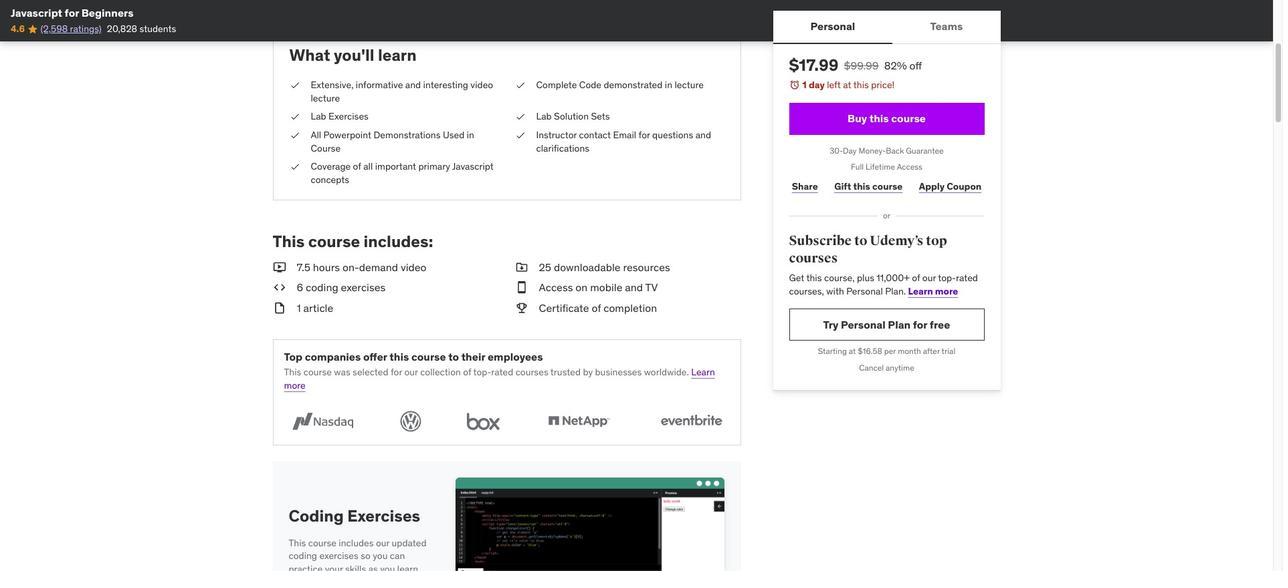 Task type: describe. For each thing, give the bounding box(es) containing it.
this for get
[[806, 272, 822, 284]]

top- inside get this course, plus 11,000+ of our top-rated courses, with personal plan.
[[938, 272, 956, 284]]

xsmall image for extensive,
[[289, 79, 300, 92]]

coding
[[289, 506, 344, 527]]

day
[[843, 146, 857, 156]]

for down top companies offer this course to their employees
[[391, 367, 402, 379]]

25 downloadable resources
[[539, 261, 670, 274]]

video for extensive, informative and interesting video lecture
[[471, 79, 493, 91]]

in inside the all powerpoint demonstrations used in course
[[467, 129, 474, 141]]

personal inside get this course, plus 11,000+ of our top-rated courses, with personal plan.
[[846, 286, 883, 298]]

course inside button
[[891, 112, 926, 125]]

this for buy
[[869, 112, 889, 125]]

email
[[613, 129, 636, 141]]

complete
[[536, 79, 577, 91]]

xsmall image for coverage
[[289, 161, 300, 174]]

what you'll learn
[[289, 45, 417, 66]]

was
[[334, 367, 350, 379]]

7.5
[[297, 261, 310, 274]]

gift this course link
[[831, 173, 905, 200]]

of inside coverage of all important primary javascript concepts
[[353, 161, 361, 173]]

buy this course
[[848, 112, 926, 125]]

lab for lab solution sets
[[536, 111, 552, 123]]

lecture inside 'extensive, informative and interesting video lecture'
[[311, 92, 340, 104]]

lab exercises
[[311, 111, 369, 123]]

course up hours at the top of page
[[308, 232, 360, 252]]

coverage
[[311, 161, 351, 173]]

of down access on mobile and tv
[[592, 302, 601, 315]]

apply
[[919, 180, 945, 193]]

2 vertical spatial personal
[[841, 318, 886, 332]]

top
[[284, 351, 302, 364]]

certificate
[[539, 302, 589, 315]]

course up collection
[[411, 351, 446, 364]]

0 vertical spatial exercises
[[341, 281, 386, 295]]

includes
[[339, 538, 374, 550]]

video for 7.5 hours on-demand video
[[401, 261, 426, 274]]

instructor contact email for questions and clarifications
[[536, 129, 711, 154]]

ratings)
[[70, 23, 101, 35]]

important
[[375, 161, 416, 173]]

includes:
[[364, 232, 433, 252]]

nasdaq image
[[284, 409, 361, 435]]

0 horizontal spatial top-
[[473, 367, 491, 379]]

interesting
[[423, 79, 468, 91]]

guarantee
[[906, 146, 944, 156]]

article
[[303, 302, 333, 315]]

course,
[[824, 272, 855, 284]]

demonstrations
[[374, 129, 441, 141]]

1 vertical spatial our
[[404, 367, 418, 379]]

courses inside subscribe to udemy's top courses
[[789, 250, 838, 267]]

coupon
[[947, 180, 982, 193]]

xsmall image for lab
[[515, 111, 525, 124]]

top companies offer this course to their employees
[[284, 351, 543, 364]]

course inside this course includes our updated coding exercises so you can practice your skills as you learn.
[[308, 538, 336, 550]]

collection
[[420, 367, 461, 379]]

lab for lab exercises
[[311, 111, 326, 123]]

what
[[289, 45, 330, 66]]

for up (2,598 ratings)
[[65, 6, 79, 19]]

alarm image
[[789, 80, 800, 90]]

1 article
[[297, 302, 333, 315]]

plus
[[857, 272, 874, 284]]

get this course, plus 11,000+ of our top-rated courses, with personal plan.
[[789, 272, 978, 298]]

after
[[923, 347, 940, 357]]

1 for 1 day left at this price!
[[802, 79, 807, 91]]

6
[[297, 281, 303, 295]]

personal button
[[773, 11, 893, 43]]

gift this course
[[834, 180, 903, 193]]

1 vertical spatial courses
[[516, 367, 548, 379]]

demonstrated
[[604, 79, 663, 91]]

apply coupon button
[[916, 173, 984, 200]]

xsmall image for lab
[[289, 111, 300, 124]]

price!
[[871, 79, 895, 91]]

back
[[886, 146, 904, 156]]

course down lifetime
[[872, 180, 903, 193]]

0 vertical spatial lecture
[[675, 79, 704, 91]]

learn more link for top companies offer this course to their employees
[[284, 367, 715, 392]]

volkswagen image
[[396, 409, 425, 435]]

worldwide.
[[644, 367, 689, 379]]

20,828
[[107, 23, 137, 35]]

tv
[[645, 281, 658, 295]]

(2,598 ratings)
[[41, 23, 101, 35]]

11,000+
[[877, 272, 910, 284]]

this course includes our updated coding exercises so you can practice your skills as you learn.
[[289, 538, 427, 572]]

starting
[[818, 347, 847, 357]]

30-day money-back guarantee full lifetime access
[[830, 146, 944, 172]]

exercises for lab exercises
[[329, 111, 369, 123]]

certificate of completion
[[539, 302, 657, 315]]

coding inside this course includes our updated coding exercises so you can practice your skills as you learn.
[[289, 551, 317, 563]]

demand
[[359, 261, 398, 274]]

you'll
[[334, 45, 374, 66]]

offer
[[363, 351, 387, 364]]

apply coupon
[[919, 180, 982, 193]]

plan.
[[885, 286, 906, 298]]

this for this course includes:
[[273, 232, 305, 252]]

all powerpoint demonstrations used in course
[[311, 129, 474, 154]]

primary
[[418, 161, 450, 173]]

javascript for beginners
[[11, 6, 134, 19]]

small image for 7.5
[[273, 260, 286, 275]]

exercises inside this course includes our updated coding exercises so you can practice your skills as you learn.
[[319, 551, 358, 563]]

gift
[[834, 180, 851, 193]]

solution
[[554, 111, 589, 123]]

downloadable
[[554, 261, 621, 274]]

practice
[[289, 564, 323, 572]]

0 vertical spatial in
[[665, 79, 672, 91]]

small image for 6
[[273, 281, 286, 296]]

this course was selected for our collection of top-rated courses trusted by businesses worldwide.
[[284, 367, 689, 379]]

30-
[[830, 146, 843, 156]]

more for top companies offer this course to their employees
[[284, 380, 306, 392]]

questions
[[652, 129, 693, 141]]



Task type: locate. For each thing, give the bounding box(es) containing it.
0 vertical spatial learn
[[908, 286, 933, 298]]

0 horizontal spatial in
[[467, 129, 474, 141]]

1 horizontal spatial lab
[[536, 111, 552, 123]]

0 vertical spatial xsmall image
[[289, 79, 300, 92]]

courses
[[789, 250, 838, 267], [516, 367, 548, 379]]

1 vertical spatial at
[[849, 347, 856, 357]]

0 vertical spatial at
[[843, 79, 851, 91]]

more down top
[[284, 380, 306, 392]]

1 horizontal spatial learn more link
[[908, 286, 958, 298]]

lab up all
[[311, 111, 326, 123]]

this course includes:
[[273, 232, 433, 252]]

left
[[827, 79, 841, 91]]

learn inside learn more
[[691, 367, 715, 379]]

0 horizontal spatial learn more
[[284, 367, 715, 392]]

access up the certificate
[[539, 281, 573, 295]]

companies
[[305, 351, 361, 364]]

informative
[[356, 79, 403, 91]]

course up back
[[891, 112, 926, 125]]

javascript inside coverage of all important primary javascript concepts
[[452, 161, 494, 173]]

xsmall image for all
[[289, 129, 300, 142]]

teams button
[[893, 11, 1000, 43]]

1 vertical spatial xsmall image
[[515, 111, 525, 124]]

small image for access
[[515, 281, 528, 296]]

video right interesting
[[471, 79, 493, 91]]

of left all
[[353, 161, 361, 173]]

more
[[935, 286, 958, 298], [284, 380, 306, 392]]

0 horizontal spatial access
[[539, 281, 573, 295]]

full
[[851, 162, 864, 172]]

for inside the instructor contact email for questions and clarifications
[[639, 129, 650, 141]]

per
[[884, 347, 896, 357]]

1 vertical spatial and
[[696, 129, 711, 141]]

1 right the alarm icon
[[802, 79, 807, 91]]

0 vertical spatial courses
[[789, 250, 838, 267]]

1 horizontal spatial in
[[665, 79, 672, 91]]

1 lab from the left
[[311, 111, 326, 123]]

video
[[471, 79, 493, 91], [401, 261, 426, 274]]

1 vertical spatial access
[[539, 281, 573, 295]]

our inside this course includes our updated coding exercises so you can practice your skills as you learn.
[[376, 538, 389, 550]]

or
[[883, 211, 890, 221]]

learn more link down employees
[[284, 367, 715, 392]]

this up "practice"
[[289, 538, 306, 550]]

0 vertical spatial small image
[[515, 260, 528, 275]]

exercises
[[329, 111, 369, 123], [347, 506, 420, 527]]

anytime
[[886, 363, 914, 373]]

access inside 30-day money-back guarantee full lifetime access
[[897, 162, 922, 172]]

0 vertical spatial and
[[405, 79, 421, 91]]

1 horizontal spatial small image
[[515, 260, 528, 275]]

complete code demonstrated in lecture
[[536, 79, 704, 91]]

7.5 hours on-demand video
[[297, 261, 426, 274]]

1 vertical spatial this
[[284, 367, 301, 379]]

code
[[579, 79, 601, 91]]

$99.99
[[844, 59, 879, 72]]

1 horizontal spatial access
[[897, 162, 922, 172]]

coding exercises
[[289, 506, 420, 527]]

this down $99.99 at the top of the page
[[853, 79, 869, 91]]

our up the as
[[376, 538, 389, 550]]

1 horizontal spatial top-
[[938, 272, 956, 284]]

this for gift
[[853, 180, 870, 193]]

this up 7.5
[[273, 232, 305, 252]]

top
[[926, 233, 947, 250]]

1 vertical spatial small image
[[273, 301, 286, 316]]

small image for 1 article
[[273, 301, 286, 316]]

and inside 'extensive, informative and interesting video lecture'
[[405, 79, 421, 91]]

2 lab from the left
[[536, 111, 552, 123]]

this inside this course includes our updated coding exercises so you can practice your skills as you learn.
[[289, 538, 306, 550]]

learn right "plan."
[[908, 286, 933, 298]]

0 horizontal spatial more
[[284, 380, 306, 392]]

$17.99 $99.99 82% off
[[789, 55, 922, 76]]

money-
[[859, 146, 886, 156]]

used
[[443, 129, 464, 141]]

as
[[368, 564, 378, 572]]

hours
[[313, 261, 340, 274]]

at inside starting at $16.58 per month after trial cancel anytime
[[849, 347, 856, 357]]

0 vertical spatial javascript
[[11, 6, 62, 19]]

1 vertical spatial exercises
[[319, 551, 358, 563]]

lecture down 'extensive,'
[[311, 92, 340, 104]]

video down includes:
[[401, 261, 426, 274]]

at left $16.58
[[849, 347, 856, 357]]

course
[[311, 142, 341, 154]]

powerpoint
[[324, 129, 371, 141]]

exercises down the 7.5 hours on-demand video
[[341, 281, 386, 295]]

more inside learn more
[[284, 380, 306, 392]]

xsmall image for complete
[[515, 79, 525, 92]]

small image left the certificate
[[515, 301, 528, 316]]

courses down subscribe
[[789, 250, 838, 267]]

in right demonstrated
[[665, 79, 672, 91]]

0 horizontal spatial learn more link
[[284, 367, 715, 392]]

small image for certificate
[[515, 301, 528, 316]]

1 vertical spatial learn more link
[[284, 367, 715, 392]]

more for subscribe to udemy's top courses
[[935, 286, 958, 298]]

all
[[363, 161, 373, 173]]

course down companies
[[304, 367, 332, 379]]

1 vertical spatial to
[[448, 351, 459, 364]]

plan
[[888, 318, 911, 332]]

0 horizontal spatial 1
[[297, 302, 301, 315]]

4.6
[[11, 23, 25, 35]]

1 left article
[[297, 302, 301, 315]]

course
[[891, 112, 926, 125], [872, 180, 903, 193], [308, 232, 360, 252], [411, 351, 446, 364], [304, 367, 332, 379], [308, 538, 336, 550]]

learn
[[378, 45, 417, 66]]

1 vertical spatial learn more
[[284, 367, 715, 392]]

xsmall image
[[515, 79, 525, 92], [289, 111, 300, 124], [289, 129, 300, 142], [289, 161, 300, 174]]

0 vertical spatial coding
[[306, 281, 338, 295]]

1 horizontal spatial and
[[625, 281, 643, 295]]

sets
[[591, 111, 610, 123]]

to left udemy's
[[854, 233, 867, 250]]

2 vertical spatial our
[[376, 538, 389, 550]]

1 vertical spatial rated
[[491, 367, 513, 379]]

learn more up free
[[908, 286, 958, 298]]

tab list
[[773, 11, 1000, 44]]

cancel
[[859, 363, 884, 373]]

0 vertical spatial rated
[[956, 272, 978, 284]]

and left tv
[[625, 281, 643, 295]]

1 horizontal spatial 1
[[802, 79, 807, 91]]

eventbrite image
[[653, 409, 730, 435]]

all
[[311, 129, 321, 141]]

0 horizontal spatial small image
[[273, 301, 286, 316]]

1 horizontal spatial courses
[[789, 250, 838, 267]]

0 vertical spatial personal
[[811, 20, 855, 33]]

to
[[854, 233, 867, 250], [448, 351, 459, 364]]

at
[[843, 79, 851, 91], [849, 347, 856, 357]]

try
[[823, 318, 839, 332]]

off
[[909, 59, 922, 72]]

1 vertical spatial you
[[380, 564, 395, 572]]

learn more link up free
[[908, 286, 958, 298]]

small image left the 1 article
[[273, 301, 286, 316]]

1 horizontal spatial our
[[404, 367, 418, 379]]

xsmall image left instructor
[[515, 129, 525, 142]]

1 vertical spatial video
[[401, 261, 426, 274]]

2 vertical spatial xsmall image
[[515, 129, 525, 142]]

month
[[898, 347, 921, 357]]

xsmall image left all
[[289, 129, 300, 142]]

1 horizontal spatial rated
[[956, 272, 978, 284]]

small image left 6
[[273, 281, 286, 296]]

personal up $17.99
[[811, 20, 855, 33]]

get
[[789, 272, 804, 284]]

our
[[922, 272, 936, 284], [404, 367, 418, 379], [376, 538, 389, 550]]

0 horizontal spatial to
[[448, 351, 459, 364]]

1 horizontal spatial to
[[854, 233, 867, 250]]

courses,
[[789, 286, 824, 298]]

box image
[[461, 409, 505, 435]]

0 horizontal spatial javascript
[[11, 6, 62, 19]]

1 vertical spatial personal
[[846, 286, 883, 298]]

xsmall image
[[289, 79, 300, 92], [515, 111, 525, 124], [515, 129, 525, 142]]

top-
[[938, 272, 956, 284], [473, 367, 491, 379]]

xsmall image for instructor
[[515, 129, 525, 142]]

access down back
[[897, 162, 922, 172]]

buy this course button
[[789, 103, 984, 135]]

0 vertical spatial video
[[471, 79, 493, 91]]

0 vertical spatial this
[[273, 232, 305, 252]]

more up free
[[935, 286, 958, 298]]

0 vertical spatial you
[[373, 551, 388, 563]]

learn.
[[397, 564, 420, 572]]

1 horizontal spatial learn
[[908, 286, 933, 298]]

0 vertical spatial learn more
[[908, 286, 958, 298]]

in right used
[[467, 129, 474, 141]]

personal up $16.58
[[841, 318, 886, 332]]

1 horizontal spatial lecture
[[675, 79, 704, 91]]

our inside get this course, plus 11,000+ of our top-rated courses, with personal plan.
[[922, 272, 936, 284]]

learn more for top companies offer this course to their employees
[[284, 367, 715, 392]]

on-
[[342, 261, 359, 274]]

xsmall image left lab exercises
[[289, 111, 300, 124]]

of right 11,000+ in the right top of the page
[[912, 272, 920, 284]]

this right buy
[[869, 112, 889, 125]]

0 horizontal spatial lecture
[[311, 92, 340, 104]]

1 vertical spatial top-
[[473, 367, 491, 379]]

exercises for coding exercises
[[347, 506, 420, 527]]

javascript down used
[[452, 161, 494, 173]]

0 vertical spatial learn more link
[[908, 286, 958, 298]]

0 horizontal spatial learn
[[691, 367, 715, 379]]

this
[[853, 79, 869, 91], [869, 112, 889, 125], [853, 180, 870, 193], [806, 272, 822, 284], [390, 351, 409, 364]]

to left their
[[448, 351, 459, 364]]

0 horizontal spatial video
[[401, 261, 426, 274]]

0 vertical spatial 1
[[802, 79, 807, 91]]

top- down their
[[473, 367, 491, 379]]

in
[[665, 79, 672, 91], [467, 129, 474, 141]]

javascript
[[11, 6, 62, 19], [452, 161, 494, 173]]

learn right worldwide.
[[691, 367, 715, 379]]

personal inside button
[[811, 20, 855, 33]]

coding up article
[[306, 281, 338, 295]]

learn for top companies offer this course to their employees
[[691, 367, 715, 379]]

1 day left at this price!
[[802, 79, 895, 91]]

for right email
[[639, 129, 650, 141]]

0 vertical spatial to
[[854, 233, 867, 250]]

0 vertical spatial top-
[[938, 272, 956, 284]]

starting at $16.58 per month after trial cancel anytime
[[818, 347, 956, 373]]

courses down employees
[[516, 367, 548, 379]]

1 vertical spatial lecture
[[311, 92, 340, 104]]

free
[[930, 318, 950, 332]]

this for this course includes our updated coding exercises so you can practice your skills as you learn.
[[289, 538, 306, 550]]

at right left
[[843, 79, 851, 91]]

2 vertical spatial and
[[625, 281, 643, 295]]

exercises up powerpoint
[[329, 111, 369, 123]]

lecture up questions
[[675, 79, 704, 91]]

0 horizontal spatial courses
[[516, 367, 548, 379]]

personal down plus
[[846, 286, 883, 298]]

javascript up (2,598
[[11, 6, 62, 19]]

exercises up your
[[319, 551, 358, 563]]

extensive, informative and interesting video lecture
[[311, 79, 493, 104]]

you up the as
[[373, 551, 388, 563]]

clarifications
[[536, 142, 589, 154]]

personal
[[811, 20, 855, 33], [846, 286, 883, 298], [841, 318, 886, 332]]

you right the as
[[380, 564, 395, 572]]

small image
[[515, 260, 528, 275], [273, 301, 286, 316]]

small image
[[273, 260, 286, 275], [273, 281, 286, 296], [515, 281, 528, 296], [515, 301, 528, 316]]

0 horizontal spatial lab
[[311, 111, 326, 123]]

0 horizontal spatial our
[[376, 538, 389, 550]]

0 vertical spatial access
[[897, 162, 922, 172]]

1 vertical spatial 1
[[297, 302, 301, 315]]

exercises up updated
[[347, 506, 420, 527]]

lifetime
[[866, 162, 895, 172]]

beginners
[[81, 6, 134, 19]]

1 horizontal spatial video
[[471, 79, 493, 91]]

and right questions
[[696, 129, 711, 141]]

buy
[[848, 112, 867, 125]]

rated inside get this course, plus 11,000+ of our top-rated courses, with personal plan.
[[956, 272, 978, 284]]

this for this course was selected for our collection of top-rated courses trusted by businesses worldwide.
[[284, 367, 301, 379]]

this down top
[[284, 367, 301, 379]]

learn for subscribe to udemy's top courses
[[908, 286, 933, 298]]

1 vertical spatial learn
[[691, 367, 715, 379]]

lab solution sets
[[536, 111, 610, 123]]

0 horizontal spatial rated
[[491, 367, 513, 379]]

$17.99
[[789, 55, 839, 76]]

learn more down employees
[[284, 367, 715, 392]]

top- down top
[[938, 272, 956, 284]]

xsmall image down what
[[289, 79, 300, 92]]

course up your
[[308, 538, 336, 550]]

1 horizontal spatial javascript
[[452, 161, 494, 173]]

0 horizontal spatial and
[[405, 79, 421, 91]]

small image for 25 downloadable resources
[[515, 260, 528, 275]]

2 horizontal spatial and
[[696, 129, 711, 141]]

1 for 1 article
[[297, 302, 301, 315]]

1 vertical spatial in
[[467, 129, 474, 141]]

teams
[[930, 20, 963, 33]]

learn more link for subscribe to udemy's top courses
[[908, 286, 958, 298]]

1 vertical spatial coding
[[289, 551, 317, 563]]

completion
[[604, 302, 657, 315]]

students
[[139, 23, 176, 35]]

coding up "practice"
[[289, 551, 317, 563]]

small image left 7.5
[[273, 260, 286, 275]]

0 vertical spatial exercises
[[329, 111, 369, 123]]

exercises
[[341, 281, 386, 295], [319, 551, 358, 563]]

xsmall image left solution
[[515, 111, 525, 124]]

subscribe to udemy's top courses
[[789, 233, 947, 267]]

this inside get this course, plus 11,000+ of our top-rated courses, with personal plan.
[[806, 272, 822, 284]]

1 horizontal spatial learn more
[[908, 286, 958, 298]]

access on mobile and tv
[[539, 281, 658, 295]]

small image left on
[[515, 281, 528, 296]]

share
[[792, 180, 818, 193]]

tab list containing personal
[[773, 11, 1000, 44]]

video inside 'extensive, informative and interesting video lecture'
[[471, 79, 493, 91]]

small image left 25
[[515, 260, 528, 275]]

1 horizontal spatial more
[[935, 286, 958, 298]]

on
[[576, 281, 588, 295]]

our right 11,000+ in the right top of the page
[[922, 272, 936, 284]]

and left interesting
[[405, 79, 421, 91]]

2 horizontal spatial our
[[922, 272, 936, 284]]

1 vertical spatial exercises
[[347, 506, 420, 527]]

lecture
[[675, 79, 704, 91], [311, 92, 340, 104]]

25
[[539, 261, 551, 274]]

concepts
[[311, 174, 349, 186]]

2 vertical spatial this
[[289, 538, 306, 550]]

our down top companies offer this course to their employees
[[404, 367, 418, 379]]

0 vertical spatial more
[[935, 286, 958, 298]]

(2,598
[[41, 23, 68, 35]]

to inside subscribe to udemy's top courses
[[854, 233, 867, 250]]

udemy's
[[870, 233, 923, 250]]

your
[[325, 564, 343, 572]]

this up courses,
[[806, 272, 822, 284]]

their
[[461, 351, 485, 364]]

this right offer
[[390, 351, 409, 364]]

this right the gift at the top of page
[[853, 180, 870, 193]]

learn more for subscribe to udemy's top courses
[[908, 286, 958, 298]]

of inside get this course, plus 11,000+ of our top-rated courses, with personal plan.
[[912, 272, 920, 284]]

try personal plan for free
[[823, 318, 950, 332]]

1 vertical spatial more
[[284, 380, 306, 392]]

of down their
[[463, 367, 471, 379]]

and inside the instructor contact email for questions and clarifications
[[696, 129, 711, 141]]

for left free
[[913, 318, 927, 332]]

lab up instructor
[[536, 111, 552, 123]]

xsmall image left complete
[[515, 79, 525, 92]]

this inside button
[[869, 112, 889, 125]]

netapp image
[[541, 409, 617, 435]]

xsmall image left coverage
[[289, 161, 300, 174]]

1 vertical spatial javascript
[[452, 161, 494, 173]]

0 vertical spatial our
[[922, 272, 936, 284]]



Task type: vqa. For each thing, say whether or not it's contained in the screenshot.
on
yes



